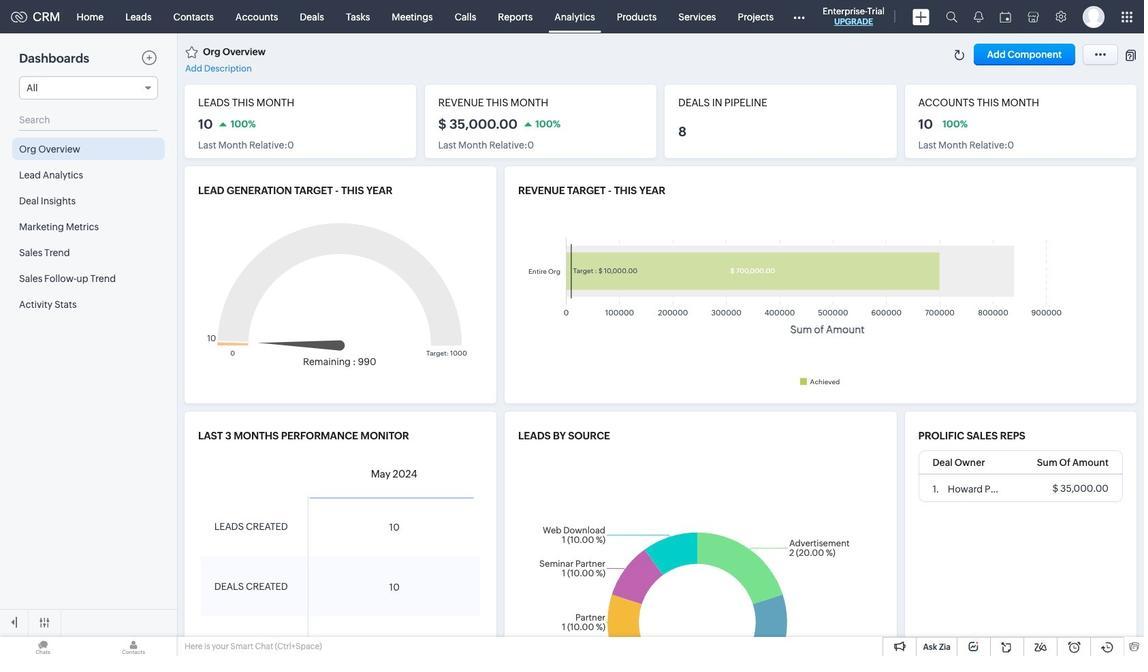 Task type: locate. For each thing, give the bounding box(es) containing it.
None field
[[19, 76, 158, 99]]

signals image
[[974, 11, 984, 22]]

chats image
[[0, 637, 86, 656]]

search image
[[946, 11, 958, 22]]

calendar image
[[1000, 11, 1012, 22]]

logo image
[[11, 11, 27, 22]]

Search text field
[[19, 110, 158, 130]]

Other Modules field
[[785, 6, 814, 28]]



Task type: describe. For each thing, give the bounding box(es) containing it.
create menu element
[[905, 0, 938, 33]]

signals element
[[966, 0, 992, 33]]

create menu image
[[913, 9, 930, 25]]

search element
[[938, 0, 966, 33]]

profile image
[[1083, 6, 1105, 28]]

contacts image
[[91, 637, 176, 656]]

profile element
[[1075, 0, 1113, 33]]



Task type: vqa. For each thing, say whether or not it's contained in the screenshot.
Profile element
yes



